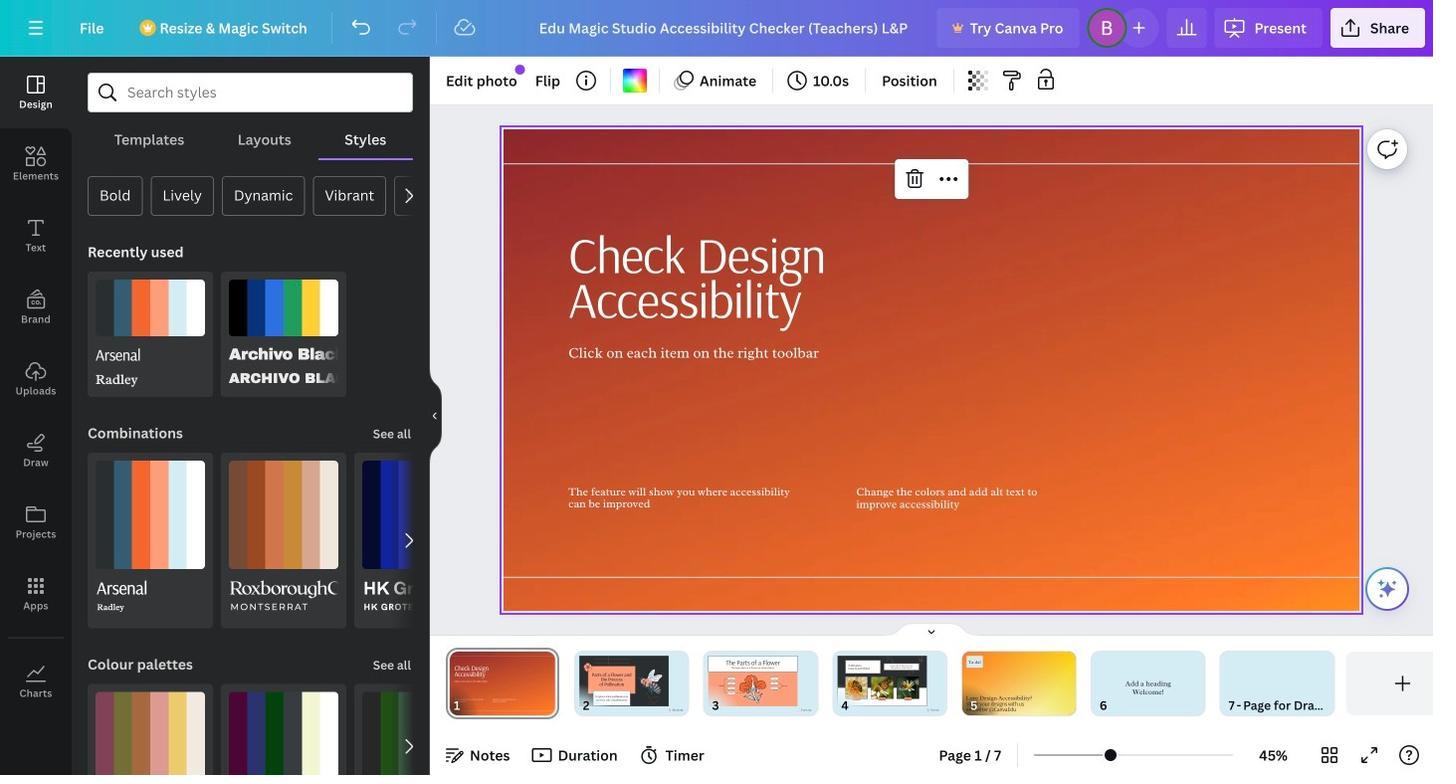 Task type: vqa. For each thing, say whether or not it's contained in the screenshot.
top the Magic Morph image
no



Task type: describe. For each thing, give the bounding box(es) containing it.
3 apply style image from the left
[[362, 693, 472, 776]]

canva assistant image
[[1376, 577, 1400, 601]]

side panel tab list
[[0, 57, 72, 718]]

Design title text field
[[523, 8, 929, 48]]

hide image
[[429, 368, 442, 464]]

Zoom button
[[1242, 740, 1306, 772]]

page 1 image
[[446, 652, 559, 716]]

2 apply style image from the left
[[229, 693, 338, 776]]

hide pages image
[[884, 622, 980, 638]]



Task type: locate. For each thing, give the bounding box(es) containing it.
1 apply style image from the left
[[96, 693, 205, 776]]

1 horizontal spatial apply style image
[[229, 693, 338, 776]]

3 pink rectangle image from the left
[[838, 656, 927, 707]]

pink rectangle image
[[579, 656, 669, 707], [709, 656, 798, 707], [838, 656, 927, 707]]

1 horizontal spatial pink rectangle image
[[709, 656, 798, 707]]

2 horizontal spatial pink rectangle image
[[838, 656, 927, 707]]

1 pink rectangle image from the left
[[579, 656, 669, 707]]

2 pink rectangle image from the left
[[709, 656, 798, 707]]

Page title text field
[[469, 696, 477, 716]]

no colour image
[[623, 69, 647, 93]]

2 horizontal spatial apply style image
[[362, 693, 472, 776]]

Search styles search field
[[127, 74, 373, 112]]

0 horizontal spatial pink rectangle image
[[579, 656, 669, 707]]

main menu bar
[[0, 0, 1434, 57]]

0 horizontal spatial apply style image
[[96, 693, 205, 776]]

apply style image
[[96, 693, 205, 776], [229, 693, 338, 776], [362, 693, 472, 776]]



